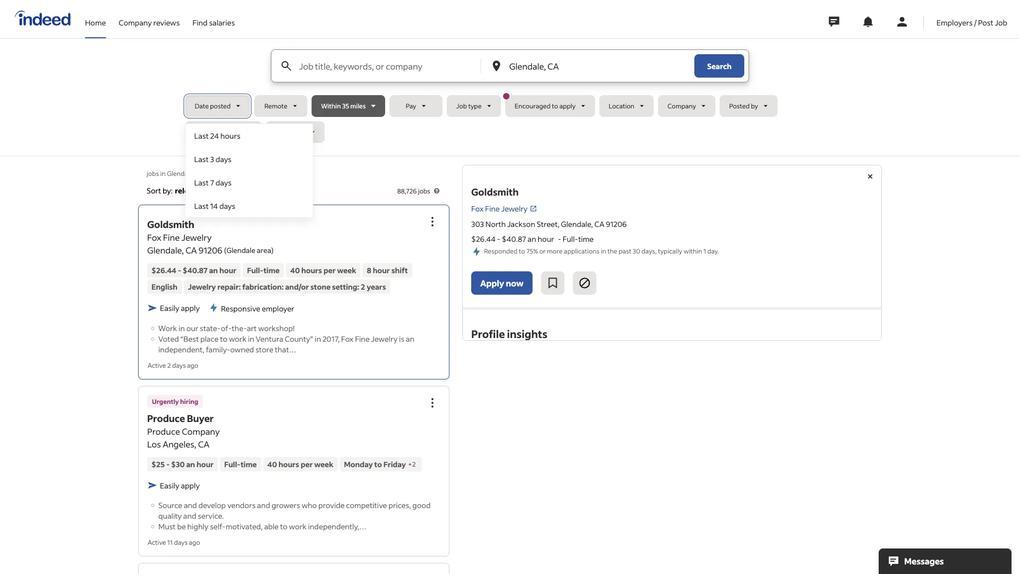 Task type: vqa. For each thing, say whether or not it's contained in the screenshot.
rightmost on
no



Task type: describe. For each thing, give the bounding box(es) containing it.
fox inside the goldsmith fox fine jewelry glendale, ca 91206 ( glendale area )
[[147, 232, 161, 243]]

be
[[177, 522, 186, 531]]

an inside work in our state-of-the-art workshop! voted "best place to work in ventura county" in 2017, fox fine jewelry is an independent, family-owned store that…
[[406, 334, 415, 343]]

posted
[[210, 102, 231, 110]]

messages unread count 0 image
[[828, 11, 842, 32]]

0 vertical spatial glendale,
[[167, 169, 195, 177]]

per for glendale, ca 91206
[[324, 265, 336, 275]]

by
[[752, 102, 759, 110]]

1 horizontal spatial job
[[996, 18, 1008, 27]]

glendale, for 303
[[561, 219, 593, 229]]

goldsmith button
[[147, 218, 195, 230]]

0 horizontal spatial jobs
[[147, 169, 159, 177]]

full- for los angeles, ca
[[224, 460, 241, 469]]

1 horizontal spatial 2
[[361, 282, 365, 292]]

in left the
[[601, 247, 607, 255]]

full-time for los angeles, ca
[[224, 460, 257, 469]]

$25 - $30 an hour
[[152, 460, 214, 469]]

work inside work in our state-of-the-art workshop! voted "best place to work in ventura county" in 2017, fox fine jewelry is an independent, family-owned store that…
[[229, 334, 247, 343]]

save this job image
[[547, 277, 560, 290]]

jewelry inside work in our state-of-the-art workshop! voted "best place to work in ventura county" in 2017, fox fine jewelry is an independent, family-owned store that…
[[371, 334, 398, 343]]

provide
[[319, 500, 345, 510]]

must
[[158, 522, 176, 531]]

find salaries
[[193, 18, 235, 27]]

ca inside produce company los angeles, ca
[[198, 439, 210, 450]]

produce for produce company los angeles, ca
[[147, 426, 180, 437]]

job type button
[[447, 95, 501, 117]]

quality
[[158, 511, 182, 521]]

fox inside fox fine jewelry link
[[472, 204, 484, 213]]

location button
[[600, 95, 654, 117]]

competitive
[[346, 500, 387, 510]]

time for glendale, ca 91206
[[264, 265, 280, 275]]

of-
[[221, 323, 232, 333]]

date posted button
[[185, 95, 250, 117]]

40 hours per week for los angeles, ca
[[268, 460, 334, 469]]

within
[[321, 102, 341, 110]]

salaries
[[209, 18, 235, 27]]

apply now
[[481, 278, 524, 289]]

county"
[[285, 334, 313, 343]]

last for last 7 days
[[194, 178, 209, 187]]

ca inside the goldsmith fox fine jewelry glendale, ca 91206 ( glendale area )
[[186, 245, 197, 256]]

$40.87 for $26.44 - $40.87 an hour - full-time
[[502, 234, 527, 244]]

apply inside popup button
[[560, 102, 576, 110]]

find salaries link
[[193, 0, 235, 36]]

pay button
[[390, 95, 443, 117]]

hiring
[[180, 397, 198, 405]]

to for monday
[[375, 460, 382, 469]]

hour right 8
[[373, 265, 390, 275]]

buyer
[[187, 412, 214, 425]]

91206 for goldsmith
[[199, 245, 223, 256]]

company inside produce company los angeles, ca
[[182, 426, 220, 437]]

per for los angeles, ca
[[301, 460, 313, 469]]

develop
[[199, 500, 226, 510]]

1 vertical spatial 2
[[167, 361, 171, 369]]

to inside source and develop vendors and growers who provide competitive prices, good quality and service. must be highly self-motivated, able to work independently,…
[[280, 522, 288, 531]]

work
[[158, 323, 177, 333]]

close job details image
[[865, 170, 877, 183]]

insights
[[507, 327, 548, 341]]

date
[[195, 102, 209, 110]]

last 24 hours
[[194, 131, 241, 140]]

- left date link
[[211, 186, 215, 195]]

ago for los angeles, ca
[[189, 538, 200, 547]]

workshop!
[[258, 323, 295, 333]]

- up more
[[558, 234, 562, 244]]

is
[[399, 334, 405, 343]]

7
[[210, 178, 214, 187]]

glendale, for goldsmith
[[147, 245, 184, 256]]

monday to friday + 2
[[344, 460, 416, 469]]

sort
[[147, 186, 161, 195]]

job actions menu is collapsed image for produce company
[[426, 397, 439, 409]]

88,726 jobs
[[398, 187, 431, 195]]

days for 3
[[216, 154, 232, 164]]

relevance
[[175, 186, 210, 195]]

fine inside the goldsmith fox fine jewelry glendale, ca 91206 ( glendale area )
[[163, 232, 180, 243]]

last for last 3 days
[[194, 154, 209, 164]]

service.
[[198, 511, 224, 521]]

jewelry inside the goldsmith fox fine jewelry glendale, ca 91206 ( glendale area )
[[182, 232, 212, 243]]

- for $25 - $30 an hour
[[166, 460, 170, 469]]

hour for $25 - $30 an hour
[[197, 460, 214, 469]]

1 easily apply from the top
[[160, 303, 200, 313]]

notifications unread count 0 image
[[862, 15, 875, 28]]

past
[[619, 247, 632, 255]]

responded to 75% or more applications in the past 30 days, typically within 1 day.
[[484, 247, 720, 255]]

91206 for 303
[[606, 219, 627, 229]]

place
[[200, 334, 219, 343]]

state-
[[200, 323, 221, 333]]

0 horizontal spatial hours
[[221, 131, 241, 140]]

24
[[210, 131, 219, 140]]

messages
[[905, 556, 945, 567]]

hour for $26.44 - $40.87 an hour - full-time
[[538, 234, 555, 244]]

full- for glendale, ca 91206
[[247, 265, 264, 275]]

vendors
[[228, 500, 256, 510]]

search
[[708, 61, 732, 71]]

account image
[[896, 15, 909, 28]]

setting:
[[332, 282, 360, 292]]

and/or
[[285, 282, 309, 292]]

full-time for glendale, ca 91206
[[247, 265, 280, 275]]

find
[[193, 18, 208, 27]]

to for encouraged
[[552, 102, 559, 110]]

within
[[684, 247, 703, 255]]

monday
[[344, 460, 373, 469]]

menu containing last 24 hours
[[185, 123, 313, 218]]

active 2 days ago
[[148, 361, 199, 369]]

type
[[469, 102, 482, 110]]

an for $25 - $30 an hour
[[186, 460, 195, 469]]

1 horizontal spatial jobs
[[418, 187, 431, 195]]

fox fine jewelry link
[[472, 203, 538, 214]]

more
[[547, 247, 563, 255]]

an for $26.44 - $40.87 an hour - full-time
[[528, 234, 537, 244]]

- for $26.44 - $40.87 an hour - full-time
[[497, 234, 501, 244]]

jobs in glendale, ca
[[147, 169, 204, 177]]

independent,
[[158, 344, 204, 354]]

30
[[633, 247, 641, 255]]

within 35 miles button
[[312, 95, 385, 117]]

last 24 hours link
[[186, 124, 313, 147]]

none search field containing search
[[185, 49, 836, 218]]

week for glendale, ca 91206
[[337, 265, 356, 275]]

Edit location text field
[[507, 50, 674, 82]]

sort by: relevance - date
[[147, 186, 232, 195]]

remote
[[265, 102, 288, 110]]

family-
[[206, 344, 230, 354]]

applications
[[564, 247, 600, 255]]

work inside source and develop vendors and growers who provide competitive prices, good quality and service. must be highly self-motivated, able to work independently,…
[[289, 522, 307, 531]]

last 14 days
[[194, 201, 235, 211]]

source
[[158, 500, 182, 510]]

last 3 days
[[194, 154, 232, 164]]

able
[[264, 522, 279, 531]]

1 easily from the top
[[160, 303, 180, 313]]

produce buyer
[[147, 412, 214, 425]]

post
[[979, 18, 994, 27]]

$26.44 for $26.44 - $40.87 an hour
[[152, 265, 177, 275]]

last 14 days link
[[186, 194, 313, 217]]

40 for los angeles, ca
[[268, 460, 277, 469]]

home link
[[85, 0, 106, 36]]

who
[[302, 500, 317, 510]]

in left our
[[179, 323, 185, 333]]

days for 11
[[174, 538, 188, 547]]

job type
[[457, 102, 482, 110]]

fine inside work in our state-of-the-art workshop! voted "best place to work in ventura county" in 2017, fox fine jewelry is an independent, family-owned store that…
[[355, 334, 370, 343]]

8
[[367, 265, 372, 275]]

"best
[[181, 334, 199, 343]]

apply now button
[[472, 271, 533, 295]]

motivated,
[[226, 522, 263, 531]]

ago for glendale, ca 91206
[[187, 361, 199, 369]]

hours for produce company
[[279, 460, 299, 469]]

friday
[[384, 460, 406, 469]]

or
[[540, 247, 546, 255]]

1
[[704, 247, 707, 255]]

88,726
[[398, 187, 417, 195]]

growers
[[272, 500, 300, 510]]

2 horizontal spatial full-
[[563, 234, 579, 244]]

company for company
[[668, 102, 697, 110]]

pay
[[406, 102, 417, 110]]



Task type: locate. For each thing, give the bounding box(es) containing it.
an right is
[[406, 334, 415, 343]]

jewelry down 'goldsmith' "button"
[[182, 232, 212, 243]]

ago down highly
[[189, 538, 200, 547]]

jobs up sort
[[147, 169, 159, 177]]

1 vertical spatial apply
[[181, 303, 200, 313]]

search: Job title, keywords, or company text field
[[297, 50, 480, 82]]

that…
[[275, 344, 297, 354]]

0 vertical spatial full-time
[[247, 265, 280, 275]]

to left friday
[[375, 460, 382, 469]]

1 vertical spatial glendale,
[[561, 219, 593, 229]]

$26.44 - $40.87 an hour
[[152, 265, 237, 275]]

3
[[210, 154, 214, 164]]

$40.87
[[502, 234, 527, 244], [183, 265, 208, 275]]

1 last from the top
[[194, 131, 209, 140]]

goldsmith for goldsmith
[[472, 186, 519, 198]]

2 vertical spatial 2
[[412, 460, 416, 468]]

time up applications
[[579, 234, 594, 244]]

2 vertical spatial company
[[182, 426, 220, 437]]

2 horizontal spatial fox
[[472, 204, 484, 213]]

1 vertical spatial produce
[[147, 426, 180, 437]]

2 down independent, on the bottom left of page
[[167, 361, 171, 369]]

company reviews link
[[119, 0, 180, 36]]

1 vertical spatial per
[[301, 460, 313, 469]]

jewelry down $26.44 - $40.87 an hour
[[188, 282, 216, 292]]

urgently
[[152, 397, 179, 405]]

days
[[216, 154, 232, 164], [216, 178, 232, 187], [220, 201, 235, 211], [172, 361, 186, 369], [174, 538, 188, 547]]

active for los angeles, ca
[[148, 538, 166, 547]]

- right $25
[[166, 460, 170, 469]]

time up vendors
[[241, 460, 257, 469]]

full- up fabrication:
[[247, 265, 264, 275]]

full- up applications
[[563, 234, 579, 244]]

jobs
[[147, 169, 159, 177], [418, 187, 431, 195]]

street,
[[537, 219, 560, 229]]

0 vertical spatial full-
[[563, 234, 579, 244]]

easily apply
[[160, 303, 200, 313], [160, 481, 200, 490]]

1 vertical spatial $40.87
[[183, 265, 208, 275]]

1 vertical spatial full-
[[247, 265, 264, 275]]

los
[[147, 439, 161, 450]]

ca up $26.44 - $40.87 an hour
[[186, 245, 197, 256]]

easily apply up work at the bottom
[[160, 303, 200, 313]]

in left the '2017,'
[[315, 334, 321, 343]]

active for glendale, ca 91206
[[148, 361, 166, 369]]

apply down '$25 - $30 an hour'
[[181, 481, 200, 490]]

fabrication:
[[242, 282, 284, 292]]

apply
[[481, 278, 504, 289]]

91206 up the
[[606, 219, 627, 229]]

1 vertical spatial jobs
[[418, 187, 431, 195]]

1 horizontal spatial goldsmith
[[472, 186, 519, 198]]

days for 7
[[216, 178, 232, 187]]

0 horizontal spatial fine
[[163, 232, 180, 243]]

job actions menu is collapsed image for fox fine jewelry
[[426, 215, 439, 228]]

work down 'who'
[[289, 522, 307, 531]]

2 vertical spatial glendale,
[[147, 245, 184, 256]]

0 vertical spatial jobs
[[147, 169, 159, 177]]

1 horizontal spatial fox
[[341, 334, 354, 343]]

fox down 'goldsmith' "button"
[[147, 232, 161, 243]]

ago down independent, on the bottom left of page
[[187, 361, 199, 369]]

0 vertical spatial easily apply
[[160, 303, 200, 313]]

easily apply down $30
[[160, 481, 200, 490]]

last for last 14 days
[[194, 201, 209, 211]]

2 vertical spatial apply
[[181, 481, 200, 490]]

0 horizontal spatial company
[[119, 18, 152, 27]]

last
[[194, 131, 209, 140], [194, 154, 209, 164], [194, 178, 209, 187], [194, 201, 209, 211]]

1 horizontal spatial per
[[324, 265, 336, 275]]

0 vertical spatial active
[[148, 361, 166, 369]]

and right source
[[184, 500, 197, 510]]

2017,
[[323, 334, 340, 343]]

1 vertical spatial active
[[148, 538, 166, 547]]

1 horizontal spatial time
[[264, 265, 280, 275]]

week up setting:
[[337, 265, 356, 275]]

and right vendors
[[257, 500, 270, 510]]

hour
[[538, 234, 555, 244], [220, 265, 237, 275], [373, 265, 390, 275], [197, 460, 214, 469]]

0 horizontal spatial fox
[[147, 232, 161, 243]]

active left 11
[[148, 538, 166, 547]]

days down independent, on the bottom left of page
[[172, 361, 186, 369]]

1 vertical spatial $26.44
[[152, 265, 177, 275]]

last left 3
[[194, 154, 209, 164]]

0 vertical spatial fox
[[472, 204, 484, 213]]

0 horizontal spatial work
[[229, 334, 247, 343]]

0 horizontal spatial per
[[301, 460, 313, 469]]

1 vertical spatial 91206
[[199, 245, 223, 256]]

miles
[[351, 102, 366, 110]]

0 vertical spatial $40.87
[[502, 234, 527, 244]]

1 vertical spatial hours
[[302, 265, 322, 275]]

goldsmith fox fine jewelry glendale, ca 91206 ( glendale area )
[[147, 218, 274, 256]]

days right 14
[[220, 201, 235, 211]]

2 active from the top
[[148, 538, 166, 547]]

1 vertical spatial easily apply
[[160, 481, 200, 490]]

1 horizontal spatial company
[[182, 426, 220, 437]]

last left 14
[[194, 201, 209, 211]]

1 vertical spatial time
[[264, 265, 280, 275]]

0 vertical spatial apply
[[560, 102, 576, 110]]

1 vertical spatial full-time
[[224, 460, 257, 469]]

0 vertical spatial 91206
[[606, 219, 627, 229]]

company for company reviews
[[119, 18, 152, 27]]

ca up last 7 days
[[196, 169, 204, 177]]

1 vertical spatial work
[[289, 522, 307, 531]]

days right 7
[[216, 178, 232, 187]]

to inside work in our state-of-the-art workshop! voted "best place to work in ventura county" in 2017, fox fine jewelry is an independent, family-owned store that…
[[220, 334, 228, 343]]

ventura
[[256, 334, 284, 343]]

2 inside monday to friday + 2
[[412, 460, 416, 468]]

in up by:
[[160, 169, 166, 177]]

days right 3
[[216, 154, 232, 164]]

$40.87 down the goldsmith fox fine jewelry glendale, ca 91206 ( glendale area )
[[183, 265, 208, 275]]

2 vertical spatial time
[[241, 460, 257, 469]]

per
[[324, 265, 336, 275], [301, 460, 313, 469]]

an right $30
[[186, 460, 195, 469]]

0 vertical spatial job
[[996, 18, 1008, 27]]

0 horizontal spatial week
[[314, 460, 334, 469]]

1 horizontal spatial work
[[289, 522, 307, 531]]

1 vertical spatial fox
[[147, 232, 161, 243]]

encouraged to apply
[[515, 102, 576, 110]]

0 vertical spatial hours
[[221, 131, 241, 140]]

hour right $30
[[197, 460, 214, 469]]

posted
[[730, 102, 750, 110]]

source and develop vendors and growers who provide competitive prices, good quality and service. must be highly self-motivated, able to work independently,…
[[158, 500, 431, 531]]

employers / post job
[[937, 18, 1008, 27]]

0 horizontal spatial 91206
[[199, 245, 223, 256]]

0 vertical spatial goldsmith
[[472, 186, 519, 198]]

the
[[608, 247, 618, 255]]

2 vertical spatial hours
[[279, 460, 299, 469]]

remote button
[[254, 95, 308, 117]]

1 vertical spatial week
[[314, 460, 334, 469]]

our
[[186, 323, 198, 333]]

fine
[[485, 204, 500, 213], [163, 232, 180, 243], [355, 334, 370, 343]]

days,
[[642, 247, 657, 255]]

easily up work at the bottom
[[160, 303, 180, 313]]

$26.44 down 303
[[472, 234, 496, 244]]

0 horizontal spatial 2
[[167, 361, 171, 369]]

1 horizontal spatial $26.44
[[472, 234, 496, 244]]

1 vertical spatial easily
[[160, 481, 180, 490]]

to left 75%
[[519, 247, 525, 255]]

full-
[[563, 234, 579, 244], [247, 265, 264, 275], [224, 460, 241, 469]]

1 horizontal spatial 91206
[[606, 219, 627, 229]]

last left 7
[[194, 178, 209, 187]]

produce inside produce company los angeles, ca
[[147, 426, 180, 437]]

hours up stone
[[302, 265, 322, 275]]

days for 2
[[172, 361, 186, 369]]

4 last from the top
[[194, 201, 209, 211]]

goldsmith down by:
[[147, 218, 195, 230]]

day.
[[708, 247, 720, 255]]

91206 inside the goldsmith fox fine jewelry glendale, ca 91206 ( glendale area )
[[199, 245, 223, 256]]

14
[[210, 201, 218, 211]]

job actions menu is collapsed image
[[426, 215, 439, 228], [426, 397, 439, 409]]

75%
[[527, 247, 538, 255]]

an up 75%
[[528, 234, 537, 244]]

0 horizontal spatial $26.44
[[152, 265, 177, 275]]

years
[[367, 282, 386, 292]]

0 horizontal spatial job
[[457, 102, 467, 110]]

2 vertical spatial fox
[[341, 334, 354, 343]]

jewelry left is
[[371, 334, 398, 343]]

glendale, up sort by: relevance - date
[[167, 169, 195, 177]]

goldsmith inside the goldsmith fox fine jewelry glendale, ca 91206 ( glendale area )
[[147, 218, 195, 230]]

week
[[337, 265, 356, 275], [314, 460, 334, 469]]

glendale
[[227, 246, 256, 255]]

date
[[216, 186, 232, 195]]

0 horizontal spatial full-
[[224, 460, 241, 469]]

1 job actions menu is collapsed image from the top
[[426, 215, 439, 228]]

$25
[[152, 460, 165, 469]]

0 vertical spatial time
[[579, 234, 594, 244]]

company reviews
[[119, 18, 180, 27]]

to right able
[[280, 522, 288, 531]]

to
[[552, 102, 559, 110], [519, 247, 525, 255], [220, 334, 228, 343], [375, 460, 382, 469], [280, 522, 288, 531]]

hours up growers
[[279, 460, 299, 469]]

40
[[290, 265, 300, 275], [268, 460, 277, 469]]

0 vertical spatial $26.44
[[472, 234, 496, 244]]

fox up 303
[[472, 204, 484, 213]]

to right the encouraged
[[552, 102, 559, 110]]

goldsmith up fox fine jewelry
[[472, 186, 519, 198]]

2
[[361, 282, 365, 292], [167, 361, 171, 369], [412, 460, 416, 468]]

40 for glendale, ca 91206
[[290, 265, 300, 275]]

40 up growers
[[268, 460, 277, 469]]

2 vertical spatial fine
[[355, 334, 370, 343]]

1 vertical spatial 40
[[268, 460, 277, 469]]

$26.44 for $26.44 - $40.87 an hour - full-time
[[472, 234, 496, 244]]

- up responded
[[497, 234, 501, 244]]

jobs left 'help icon'
[[418, 187, 431, 195]]

0 vertical spatial 40 hours per week
[[290, 265, 356, 275]]

last left 24
[[194, 131, 209, 140]]

0 horizontal spatial 40
[[268, 460, 277, 469]]

job inside popup button
[[457, 102, 467, 110]]

jewelry
[[502, 204, 528, 213], [182, 232, 212, 243], [188, 282, 216, 292], [371, 334, 398, 343]]

urgently hiring
[[152, 397, 198, 405]]

jewelry up jackson
[[502, 204, 528, 213]]

ago
[[187, 361, 199, 369], [189, 538, 200, 547]]

1 produce from the top
[[147, 412, 185, 425]]

2 right friday
[[412, 460, 416, 468]]

0 vertical spatial 40
[[290, 265, 300, 275]]

2 horizontal spatial company
[[668, 102, 697, 110]]

date posted
[[195, 102, 231, 110]]

1 vertical spatial 40 hours per week
[[268, 460, 334, 469]]

1 horizontal spatial hours
[[279, 460, 299, 469]]

fox right the '2017,'
[[341, 334, 354, 343]]

40 hours per week
[[290, 265, 356, 275], [268, 460, 334, 469]]

messages button
[[879, 549, 1012, 574]]

goldsmith for goldsmith fox fine jewelry glendale, ca 91206 ( glendale area )
[[147, 218, 195, 230]]

fine down 'goldsmith' "button"
[[163, 232, 180, 243]]

2 last from the top
[[194, 154, 209, 164]]

week for los angeles, ca
[[314, 460, 334, 469]]

an
[[528, 234, 537, 244], [209, 265, 218, 275], [406, 334, 415, 343], [186, 460, 195, 469]]

angeles,
[[163, 439, 196, 450]]

company inside company popup button
[[668, 102, 697, 110]]

job right post
[[996, 18, 1008, 27]]

self-
[[210, 522, 226, 531]]

2 horizontal spatial time
[[579, 234, 594, 244]]

2 horizontal spatial hours
[[302, 265, 322, 275]]

hour for $26.44 - $40.87 an hour
[[220, 265, 237, 275]]

$40.87 down jackson
[[502, 234, 527, 244]]

)
[[271, 246, 274, 255]]

per up 'who'
[[301, 460, 313, 469]]

1 horizontal spatial 40
[[290, 265, 300, 275]]

per up stone
[[324, 265, 336, 275]]

0 horizontal spatial time
[[241, 460, 257, 469]]

within 35 miles
[[321, 102, 366, 110]]

full- up vendors
[[224, 460, 241, 469]]

0 vertical spatial ago
[[187, 361, 199, 369]]

0 vertical spatial work
[[229, 334, 247, 343]]

1 horizontal spatial week
[[337, 265, 356, 275]]

work
[[229, 334, 247, 343], [289, 522, 307, 531]]

jewelry repair: fabrication: and/or stone setting: 2 years
[[188, 282, 386, 292]]

1 vertical spatial company
[[668, 102, 697, 110]]

full-time up fabrication:
[[247, 265, 280, 275]]

40 hours per week up 'who'
[[268, 460, 334, 469]]

encouraged to apply button
[[503, 93, 595, 117]]

days right 11
[[174, 538, 188, 547]]

apply up our
[[181, 303, 200, 313]]

0 vertical spatial week
[[337, 265, 356, 275]]

0 vertical spatial fine
[[485, 204, 500, 213]]

ca
[[196, 169, 204, 177], [595, 219, 605, 229], [186, 245, 197, 256], [198, 439, 210, 450]]

an up repair:
[[209, 265, 218, 275]]

active down voted
[[148, 361, 166, 369]]

employers / post job link
[[937, 0, 1008, 36]]

last for last 24 hours
[[194, 131, 209, 140]]

2 easily apply from the top
[[160, 481, 200, 490]]

0 vertical spatial easily
[[160, 303, 180, 313]]

week left monday
[[314, 460, 334, 469]]

hour up repair:
[[220, 265, 237, 275]]

40 up and/or
[[290, 265, 300, 275]]

produce for produce buyer
[[147, 412, 185, 425]]

in down "art" at the bottom left of page
[[248, 334, 254, 343]]

company inside company reviews "link"
[[119, 18, 152, 27]]

0 horizontal spatial goldsmith
[[147, 218, 195, 230]]

- down the goldsmith fox fine jewelry glendale, ca 91206 ( glendale area )
[[178, 265, 181, 275]]

work down the the-
[[229, 334, 247, 343]]

job
[[996, 18, 1008, 27], [457, 102, 467, 110]]

days for 14
[[220, 201, 235, 211]]

apply right the encouraged
[[560, 102, 576, 110]]

glendale, up applications
[[561, 219, 593, 229]]

1 vertical spatial job
[[457, 102, 467, 110]]

1 horizontal spatial fine
[[355, 334, 370, 343]]

and up highly
[[183, 511, 196, 521]]

menu
[[185, 123, 313, 218]]

1 vertical spatial fine
[[163, 232, 180, 243]]

hours for fox fine jewelry
[[302, 265, 322, 275]]

35
[[342, 102, 349, 110]]

store
[[256, 344, 274, 354]]

produce down urgently
[[147, 412, 185, 425]]

8 hour shift
[[367, 265, 408, 275]]

2 job actions menu is collapsed image from the top
[[426, 397, 439, 409]]

easily up source
[[160, 481, 180, 490]]

time for los angeles, ca
[[241, 460, 257, 469]]

hour up or
[[538, 234, 555, 244]]

$40.87 for $26.44 - $40.87 an hour
[[183, 265, 208, 275]]

None search field
[[185, 49, 836, 218]]

1 active from the top
[[148, 361, 166, 369]]

posted by button
[[720, 95, 778, 117]]

glendale, inside the goldsmith fox fine jewelry glendale, ca 91206 ( glendale area )
[[147, 245, 184, 256]]

- for $26.44 - $40.87 an hour
[[178, 265, 181, 275]]

profile
[[472, 327, 505, 341]]

apply
[[560, 102, 576, 110], [181, 303, 200, 313], [181, 481, 200, 490]]

fine up north
[[485, 204, 500, 213]]

40 hours per week up stone
[[290, 265, 356, 275]]

1 horizontal spatial full-
[[247, 265, 264, 275]]

0 vertical spatial produce
[[147, 412, 185, 425]]

to inside popup button
[[552, 102, 559, 110]]

prices,
[[389, 500, 411, 510]]

produce up the los
[[147, 426, 180, 437]]

$26.44
[[472, 234, 496, 244], [152, 265, 177, 275]]

2 horizontal spatial fine
[[485, 204, 500, 213]]

$26.44 up english
[[152, 265, 177, 275]]

ca right angeles,
[[198, 439, 210, 450]]

fine right the '2017,'
[[355, 334, 370, 343]]

voted
[[158, 334, 179, 343]]

1 vertical spatial ago
[[189, 538, 200, 547]]

$30
[[171, 460, 185, 469]]

0 horizontal spatial $40.87
[[183, 265, 208, 275]]

the-
[[232, 323, 247, 333]]

1 horizontal spatial $40.87
[[502, 234, 527, 244]]

an for $26.44 - $40.87 an hour
[[209, 265, 218, 275]]

fox fine jewelry
[[472, 204, 528, 213]]

time up fabrication:
[[264, 265, 280, 275]]

ca up the responded to 75% or more applications in the past 30 days, typically within 1 day.
[[595, 219, 605, 229]]

0 vertical spatial job actions menu is collapsed image
[[426, 215, 439, 228]]

3 last from the top
[[194, 178, 209, 187]]

not interested image
[[579, 277, 591, 290]]

to down of-
[[220, 334, 228, 343]]

1 vertical spatial job actions menu is collapsed image
[[426, 397, 439, 409]]

2 easily from the top
[[160, 481, 180, 490]]

0 vertical spatial 2
[[361, 282, 365, 292]]

303 north jackson street, glendale, ca 91206
[[472, 219, 627, 229]]

company
[[119, 18, 152, 27], [668, 102, 697, 110], [182, 426, 220, 437]]

by:
[[163, 186, 173, 195]]

help icon image
[[433, 187, 441, 195]]

hours right 24
[[221, 131, 241, 140]]

glendale,
[[167, 169, 195, 177], [561, 219, 593, 229], [147, 245, 184, 256]]

area
[[257, 246, 271, 255]]

job left type
[[457, 102, 467, 110]]

91206 left (
[[199, 245, 223, 256]]

employers
[[937, 18, 974, 27]]

highly
[[187, 522, 209, 531]]

2 produce from the top
[[147, 426, 180, 437]]

glendale, down 'goldsmith' "button"
[[147, 245, 184, 256]]

fox inside work in our state-of-the-art workshop! voted "best place to work in ventura county" in 2017, fox fine jewelry is an independent, family-owned store that…
[[341, 334, 354, 343]]

0 vertical spatial per
[[324, 265, 336, 275]]

full-time up vendors
[[224, 460, 257, 469]]

40 hours per week for glendale, ca 91206
[[290, 265, 356, 275]]

to for responded
[[519, 247, 525, 255]]

2 vertical spatial full-
[[224, 460, 241, 469]]



